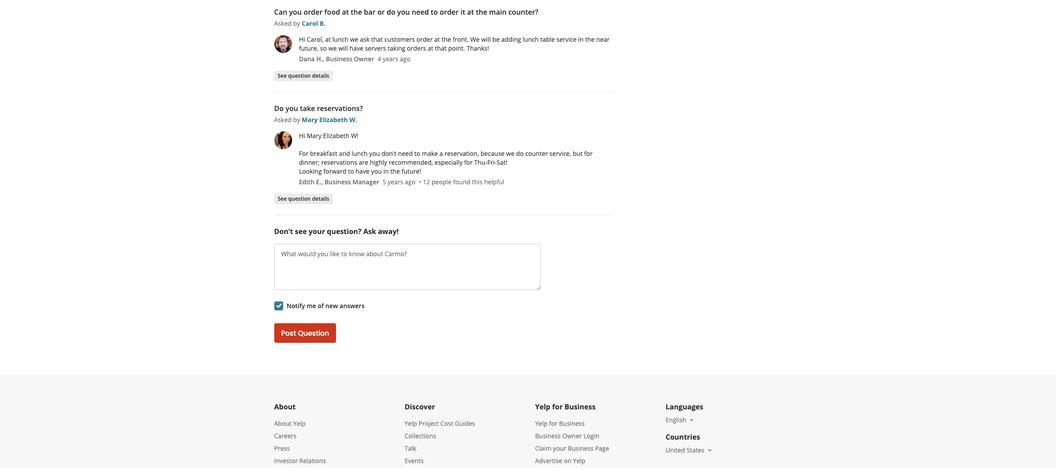 Task type: locate. For each thing, give the bounding box(es) containing it.
relations
[[300, 457, 326, 465]]

details for at
[[312, 72, 329, 79]]

discover
[[405, 402, 435, 412]]

elizabeth down reservations?
[[320, 116, 348, 124]]

about up about yelp link
[[274, 402, 296, 412]]

by
[[293, 19, 300, 28], [293, 116, 300, 124]]

16 chevron down v2 image inside united states dropdown button
[[707, 447, 714, 454]]

4
[[378, 55, 381, 63]]

question down dana
[[288, 72, 311, 79]]

2 by from the top
[[293, 116, 300, 124]]

see question details link
[[274, 71, 333, 81], [274, 194, 333, 204]]

claim
[[536, 444, 552, 453]]

about inside about yelp careers press investor relations
[[274, 419, 292, 428]]

united states
[[666, 446, 705, 454]]

can you order food at the bar or do you need to order it at the main counter? asked by carol b.
[[274, 7, 539, 28]]

careers link
[[274, 432, 297, 440]]

1 see from the top
[[278, 72, 287, 79]]

0 vertical spatial by
[[293, 19, 300, 28]]

lunch
[[333, 35, 349, 44], [523, 35, 539, 44], [352, 149, 368, 158]]

1 vertical spatial elizabeth
[[323, 132, 350, 140]]

the inside hi mary elizabeth w! for breakfast and lunch you don't need to make a reservation, because we do counter service, but for dinner; reservations are highly recommended, especially for thu-fri-sat! looking forward to have you in the future!
[[391, 167, 400, 175]]

need up recommended, on the top
[[398, 149, 413, 158]]

0 vertical spatial mary
[[302, 116, 318, 124]]

we left ask
[[350, 35, 359, 44]]

1 vertical spatial question
[[288, 195, 311, 202]]

service,
[[550, 149, 572, 158]]

1 hi from the top
[[299, 35, 305, 44]]

0 horizontal spatial in
[[384, 167, 389, 175]]

1 details from the top
[[312, 72, 329, 79]]

1 vertical spatial your
[[553, 444, 567, 453]]

0 vertical spatial question
[[288, 72, 311, 79]]

0 vertical spatial to
[[431, 7, 438, 17]]

yelp up collections link
[[405, 419, 417, 428]]

can
[[274, 7, 287, 17]]

1 by from the top
[[293, 19, 300, 28]]

ask
[[360, 35, 370, 44]]

have inside hi carol, at lunch we ask that customers order at the front. we will be adding lunch table service in the near future, so we will have servers taking orders at that point. thanks! dana h., business owner 4 years ago
[[350, 44, 364, 52]]

16 chevron down v2 image down languages
[[689, 417, 696, 424]]

do right 'or'
[[387, 7, 396, 17]]

press link
[[274, 444, 290, 453]]

your right see
[[309, 227, 325, 236]]

0 horizontal spatial 16 chevron down v2 image
[[689, 417, 696, 424]]

2 horizontal spatial to
[[431, 7, 438, 17]]

the left bar
[[351, 7, 362, 17]]

2 about from the top
[[274, 419, 292, 428]]

elizabeth
[[320, 116, 348, 124], [323, 132, 350, 140]]

ago
[[400, 55, 411, 63], [405, 178, 416, 186]]

owner up claim your business page link
[[563, 432, 582, 440]]

we
[[350, 35, 359, 44], [329, 44, 337, 52], [507, 149, 515, 158]]

2 see question details from the top
[[278, 195, 329, 202]]

1 horizontal spatial do
[[517, 149, 524, 158]]

lunch left table
[[523, 35, 539, 44]]

hi for hi carol, at lunch we ask that customers order at the front. we will be adding lunch table service in the near future, so we will have servers taking orders at that point. thanks! dana h., business owner 4 years ago
[[299, 35, 305, 44]]

0 vertical spatial ago
[[400, 55, 411, 63]]

countries
[[666, 432, 701, 442]]

1 vertical spatial mary
[[307, 132, 322, 140]]

business up "business owner login" 'link'
[[560, 419, 585, 428]]

2 question from the top
[[288, 195, 311, 202]]

1 vertical spatial in
[[384, 167, 389, 175]]

1 vertical spatial 16 chevron down v2 image
[[707, 447, 714, 454]]

about
[[274, 402, 296, 412], [274, 419, 292, 428]]

0 vertical spatial have
[[350, 44, 364, 52]]

1 question from the top
[[288, 72, 311, 79]]

do
[[387, 7, 396, 17], [517, 149, 524, 158]]

owner
[[354, 55, 374, 63], [563, 432, 582, 440]]

for
[[585, 149, 593, 158], [465, 158, 473, 167], [553, 402, 563, 412], [550, 419, 558, 428]]

asked down the do
[[274, 116, 292, 124]]

12 people found this helpful
[[423, 178, 505, 186]]

take
[[300, 104, 315, 113]]

see question details for asked
[[278, 195, 329, 202]]

don't see your question? ask away!
[[274, 227, 399, 236]]

owner left 4
[[354, 55, 374, 63]]

0 vertical spatial see question details link
[[274, 71, 333, 81]]

states
[[687, 446, 705, 454]]

do inside "can you order food at the bar or do you need to order it at the main counter? asked by carol b."
[[387, 7, 396, 17]]

dana
[[299, 55, 315, 63]]

at right orders
[[428, 44, 434, 52]]

see question details for at
[[278, 72, 329, 79]]

by down take on the top left of the page
[[293, 116, 300, 124]]

bar
[[364, 7, 376, 17]]

to inside "can you order food at the bar or do you need to order it at the main counter? asked by carol b."
[[431, 7, 438, 17]]

2 see question details link from the top
[[274, 194, 333, 204]]

order up carol b. link
[[304, 7, 323, 17]]

years right 4
[[383, 55, 399, 63]]

2 see from the top
[[278, 195, 287, 202]]

be
[[493, 35, 500, 44]]

1 vertical spatial to
[[415, 149, 421, 158]]

languages
[[666, 402, 704, 412]]

we inside hi mary elizabeth w! for breakfast and lunch you don't need to make a reservation, because we do counter service, but for dinner; reservations are highly recommended, especially for thu-fri-sat! looking forward to have you in the future!
[[507, 149, 515, 158]]

1 vertical spatial do
[[517, 149, 524, 158]]

1 vertical spatial have
[[356, 167, 370, 175]]

ago down future!
[[405, 178, 416, 186]]

will
[[482, 35, 491, 44], [339, 44, 348, 52]]

near
[[597, 35, 610, 44]]

elizabeth down mary elizabeth w. link
[[323, 132, 350, 140]]

1 horizontal spatial in
[[579, 35, 584, 44]]

business inside hi carol, at lunch we ask that customers order at the front. we will be adding lunch table service in the near future, so we will have servers taking orders at that point. thanks! dana h., business owner 4 years ago
[[326, 55, 353, 63]]

in
[[579, 35, 584, 44], [384, 167, 389, 175]]

1 about from the top
[[274, 402, 296, 412]]

thanks!
[[467, 44, 489, 52]]

2 horizontal spatial we
[[507, 149, 515, 158]]

english button
[[666, 416, 696, 424]]

you right can
[[289, 7, 302, 17]]

so
[[320, 44, 327, 52]]

breakfast
[[310, 149, 338, 158]]

have down are
[[356, 167, 370, 175]]

in inside hi carol, at lunch we ask that customers order at the front. we will be adding lunch table service in the near future, so we will have servers taking orders at that point. thanks! dana h., business owner 4 years ago
[[579, 35, 584, 44]]

order
[[304, 7, 323, 17], [440, 7, 459, 17], [417, 35, 433, 44]]

1 vertical spatial about
[[274, 419, 292, 428]]

1 asked from the top
[[274, 19, 292, 28]]

orders
[[407, 44, 426, 52]]

question
[[288, 72, 311, 79], [288, 195, 311, 202]]

1 vertical spatial we
[[329, 44, 337, 52]]

have down ask
[[350, 44, 364, 52]]

lunch left ask
[[333, 35, 349, 44]]

yelp up careers link on the bottom left of the page
[[293, 419, 306, 428]]

0 vertical spatial that
[[371, 35, 383, 44]]

see question details link for asked
[[274, 194, 333, 204]]

2 asked from the top
[[274, 116, 292, 124]]

this
[[472, 178, 483, 186]]

2 vertical spatial to
[[348, 167, 354, 175]]

0 vertical spatial do
[[387, 7, 396, 17]]

owner inside yelp for business business owner login claim your business page advertise on yelp
[[563, 432, 582, 440]]

5
[[383, 178, 386, 186]]

you right the do
[[286, 104, 298, 113]]

0 vertical spatial about
[[274, 402, 296, 412]]

business up claim
[[536, 432, 561, 440]]

business right h.,
[[326, 55, 353, 63]]

1 see question details link from the top
[[274, 71, 333, 81]]

mary elizabeth w. link
[[302, 116, 357, 124]]

page
[[596, 444, 610, 453]]

see question details link down edith at top left
[[274, 194, 333, 204]]

question down edith at top left
[[288, 195, 311, 202]]

by left carol
[[293, 19, 300, 28]]

notify
[[287, 302, 305, 310]]

see question details
[[278, 72, 329, 79], [278, 195, 329, 202]]

manager
[[353, 178, 379, 186]]

table
[[541, 35, 555, 44]]

0 vertical spatial 16 chevron down v2 image
[[689, 417, 696, 424]]

away!
[[378, 227, 399, 236]]

0 vertical spatial we
[[350, 35, 359, 44]]

asked down can
[[274, 19, 292, 28]]

0 vertical spatial see question details
[[278, 72, 329, 79]]

16 chevron down v2 image
[[689, 417, 696, 424], [707, 447, 714, 454]]

ago down taking
[[400, 55, 411, 63]]

taking
[[388, 44, 406, 52]]

to down reservations
[[348, 167, 354, 175]]

see question details down edith at top left
[[278, 195, 329, 202]]

1 horizontal spatial that
[[435, 44, 447, 52]]

1 see question details from the top
[[278, 72, 329, 79]]

yelp up yelp for business link
[[536, 402, 551, 412]]

will right so
[[339, 44, 348, 52]]

will left be
[[482, 35, 491, 44]]

0 horizontal spatial owner
[[354, 55, 374, 63]]

investor
[[274, 457, 298, 465]]

1 vertical spatial asked
[[274, 116, 292, 124]]

you down highly
[[371, 167, 382, 175]]

we up sat! on the left
[[507, 149, 515, 158]]

0 vertical spatial your
[[309, 227, 325, 236]]

2 hi from the top
[[299, 132, 305, 140]]

about for about
[[274, 402, 296, 412]]

to up recommended, on the top
[[415, 149, 421, 158]]

counter?
[[509, 7, 539, 17]]

0 vertical spatial see
[[278, 72, 287, 79]]

1 vertical spatial see
[[278, 195, 287, 202]]

highly
[[370, 158, 387, 167]]

1 vertical spatial see question details
[[278, 195, 329, 202]]

0 vertical spatial asked
[[274, 19, 292, 28]]

details
[[312, 72, 329, 79], [312, 195, 329, 202]]

do inside hi mary elizabeth w! for breakfast and lunch you don't need to make a reservation, because we do counter service, but for dinner; reservations are highly recommended, especially for thu-fri-sat! looking forward to have you in the future!
[[517, 149, 524, 158]]

hi for hi mary elizabeth w! for breakfast and lunch you don't need to make a reservation, because we do counter service, but for dinner; reservations are highly recommended, especially for thu-fri-sat! looking forward to have you in the future!
[[299, 132, 305, 140]]

16 chevron down v2 image for languages
[[689, 417, 696, 424]]

2 vertical spatial we
[[507, 149, 515, 158]]

years right the 5
[[388, 178, 404, 186]]

details down e.,
[[312, 195, 329, 202]]

we right so
[[329, 44, 337, 52]]

post question
[[281, 328, 329, 338]]

hi up future,
[[299, 35, 305, 44]]

advertise
[[536, 457, 563, 465]]

0 vertical spatial details
[[312, 72, 329, 79]]

in right service
[[579, 35, 584, 44]]

ago inside hi carol, at lunch we ask that customers order at the front. we will be adding lunch table service in the near future, so we will have servers taking orders at that point. thanks! dana h., business owner 4 years ago
[[400, 55, 411, 63]]

careers
[[274, 432, 297, 440]]

your
[[309, 227, 325, 236], [553, 444, 567, 453]]

you
[[289, 7, 302, 17], [398, 7, 410, 17], [286, 104, 298, 113], [370, 149, 380, 158], [371, 167, 382, 175]]

reservations?
[[317, 104, 363, 113]]

need up customers
[[412, 7, 429, 17]]

1 vertical spatial that
[[435, 44, 447, 52]]

your inside yelp for business business owner login claim your business page advertise on yelp
[[553, 444, 567, 453]]

12
[[423, 178, 430, 186]]

1 horizontal spatial order
[[417, 35, 433, 44]]

see up don't
[[278, 195, 287, 202]]

1 vertical spatial will
[[339, 44, 348, 52]]

years inside hi carol, at lunch we ask that customers order at the front. we will be adding lunch table service in the near future, so we will have servers taking orders at that point. thanks! dana h., business owner 4 years ago
[[383, 55, 399, 63]]

business
[[326, 55, 353, 63], [325, 178, 351, 186], [565, 402, 596, 412], [560, 419, 585, 428], [536, 432, 561, 440], [568, 444, 594, 453]]

lunch inside hi mary elizabeth w! for breakfast and lunch you don't need to make a reservation, because we do counter service, but for dinner; reservations are highly recommended, especially for thu-fri-sat! looking forward to have you in the future!
[[352, 149, 368, 158]]

hi up the for
[[299, 132, 305, 140]]

0 horizontal spatial do
[[387, 7, 396, 17]]

0 vertical spatial hi
[[299, 35, 305, 44]]

1 vertical spatial ago
[[405, 178, 416, 186]]

mary down take on the top left of the page
[[302, 116, 318, 124]]

0 vertical spatial will
[[482, 35, 491, 44]]

in up the 5
[[384, 167, 389, 175]]

need inside hi mary elizabeth w! for breakfast and lunch you don't need to make a reservation, because we do counter service, but for dinner; reservations are highly recommended, especially for thu-fri-sat! looking forward to have you in the future!
[[398, 149, 413, 158]]

0 vertical spatial in
[[579, 35, 584, 44]]

order up orders
[[417, 35, 433, 44]]

reservations
[[322, 158, 357, 167]]

hi inside hi mary elizabeth w! for breakfast and lunch you don't need to make a reservation, because we do counter service, but for dinner; reservations are highly recommended, especially for thu-fri-sat! looking forward to have you in the future!
[[299, 132, 305, 140]]

do you take reservations? asked by mary elizabeth w.
[[274, 104, 363, 124]]

that left point.
[[435, 44, 447, 52]]

1 horizontal spatial to
[[415, 149, 421, 158]]

2 details from the top
[[312, 195, 329, 202]]

1 vertical spatial details
[[312, 195, 329, 202]]

1 horizontal spatial we
[[350, 35, 359, 44]]

1 horizontal spatial 16 chevron down v2 image
[[707, 447, 714, 454]]

1 vertical spatial owner
[[563, 432, 582, 440]]

0 horizontal spatial that
[[371, 35, 383, 44]]

16 chevron down v2 image inside english popup button
[[689, 417, 696, 424]]

0 horizontal spatial lunch
[[333, 35, 349, 44]]

1 horizontal spatial owner
[[563, 432, 582, 440]]

helpful
[[485, 178, 505, 186]]

at up so
[[325, 35, 331, 44]]

about up careers link on the bottom left of the page
[[274, 419, 292, 428]]

0 vertical spatial need
[[412, 7, 429, 17]]

0 vertical spatial elizabeth
[[320, 116, 348, 124]]

for up "business owner login" 'link'
[[550, 419, 558, 428]]

you inside do you take reservations? asked by mary elizabeth w.
[[286, 104, 298, 113]]

1 vertical spatial need
[[398, 149, 413, 158]]

reservation,
[[445, 149, 479, 158]]

mary up breakfast at left top
[[307, 132, 322, 140]]

years
[[383, 55, 399, 63], [388, 178, 404, 186]]

details down h.,
[[312, 72, 329, 79]]

the up 5 years ago
[[391, 167, 400, 175]]

16 chevron down v2 image for countries
[[707, 447, 714, 454]]

16 chevron down v2 image right states
[[707, 447, 714, 454]]

hi inside hi carol, at lunch we ask that customers order at the front. we will be adding lunch table service in the near future, so we will have servers taking orders at that point. thanks! dana h., business owner 4 years ago
[[299, 35, 305, 44]]

to for order
[[431, 7, 438, 17]]

see up the do
[[278, 72, 287, 79]]

yelp up claim
[[536, 419, 548, 428]]

1 vertical spatial by
[[293, 116, 300, 124]]

your up advertise on yelp link
[[553, 444, 567, 453]]

lunch up are
[[352, 149, 368, 158]]

at right it
[[467, 7, 474, 17]]

do left counter
[[517, 149, 524, 158]]

see question details down dana
[[278, 72, 329, 79]]

that up servers
[[371, 35, 383, 44]]

see question details link down dana
[[274, 71, 333, 81]]

post question button
[[274, 323, 337, 343]]

1 horizontal spatial your
[[553, 444, 567, 453]]

0 horizontal spatial we
[[329, 44, 337, 52]]

1 vertical spatial hi
[[299, 132, 305, 140]]

1 horizontal spatial lunch
[[352, 149, 368, 158]]

the
[[351, 7, 362, 17], [476, 7, 488, 17], [442, 35, 451, 44], [586, 35, 595, 44], [391, 167, 400, 175]]

2 horizontal spatial order
[[440, 7, 459, 17]]

yelp right "on"
[[573, 457, 586, 465]]

0 vertical spatial owner
[[354, 55, 374, 63]]

new
[[326, 302, 338, 310]]

need for don't
[[398, 149, 413, 158]]

What would you like to know about Carmo? text field
[[274, 244, 541, 290]]

0 vertical spatial years
[[383, 55, 399, 63]]

1 vertical spatial see question details link
[[274, 194, 333, 204]]

to left it
[[431, 7, 438, 17]]

need inside "can you order food at the bar or do you need to order it at the main counter? asked by carol b."
[[412, 7, 429, 17]]

you up highly
[[370, 149, 380, 158]]

yelp inside yelp project cost guides collections talk events
[[405, 419, 417, 428]]

order left it
[[440, 7, 459, 17]]

mary inside do you take reservations? asked by mary elizabeth w.
[[302, 116, 318, 124]]

yelp for yelp for business
[[536, 402, 551, 412]]

cost
[[441, 419, 454, 428]]

yelp inside about yelp careers press investor relations
[[293, 419, 306, 428]]

project
[[419, 419, 439, 428]]



Task type: vqa. For each thing, say whether or not it's contained in the screenshot.
For Businesses
no



Task type: describe. For each thing, give the bounding box(es) containing it.
events
[[405, 457, 424, 465]]

fri-
[[488, 158, 497, 167]]

don't
[[382, 149, 397, 158]]

do
[[274, 104, 284, 113]]

you right 'or'
[[398, 7, 410, 17]]

of
[[318, 302, 324, 310]]

h.,
[[317, 55, 325, 63]]

elizabeth inside do you take reservations? asked by mary elizabeth w.
[[320, 116, 348, 124]]

people
[[432, 178, 452, 186]]

about for about yelp careers press investor relations
[[274, 419, 292, 428]]

future!
[[402, 167, 421, 175]]

business up yelp for business link
[[565, 402, 596, 412]]

question for take
[[288, 195, 311, 202]]

see for can
[[278, 72, 287, 79]]

and
[[339, 149, 350, 158]]

details for asked
[[312, 195, 329, 202]]

1 vertical spatial years
[[388, 178, 404, 186]]

for
[[299, 149, 309, 158]]

counter
[[526, 149, 548, 158]]

guides
[[455, 419, 475, 428]]

point.
[[449, 44, 465, 52]]

asked inside do you take reservations? asked by mary elizabeth w.
[[274, 116, 292, 124]]

collections link
[[405, 432, 437, 440]]

question
[[298, 328, 329, 338]]

the left 'main'
[[476, 7, 488, 17]]

owner inside hi carol, at lunch we ask that customers order at the front. we will be adding lunch table service in the near future, so we will have servers taking orders at that point. thanks! dana h., business owner 4 years ago
[[354, 55, 374, 63]]

united
[[666, 446, 686, 454]]

for up yelp for business link
[[553, 402, 563, 412]]

future,
[[299, 44, 319, 52]]

in inside hi mary elizabeth w! for breakfast and lunch you don't need to make a reservation, because we do counter service, but for dinner; reservations are highly recommended, especially for thu-fri-sat! looking forward to have you in the future!
[[384, 167, 389, 175]]

0 horizontal spatial will
[[339, 44, 348, 52]]

yelp project cost guides collections talk events
[[405, 419, 475, 465]]

talk link
[[405, 444, 417, 453]]

answers
[[340, 302, 365, 310]]

press
[[274, 444, 290, 453]]

order inside hi carol, at lunch we ask that customers order at the front. we will be adding lunch table service in the near future, so we will have servers taking orders at that point. thanks! dana h., business owner 4 years ago
[[417, 35, 433, 44]]

collections
[[405, 432, 437, 440]]

0 horizontal spatial to
[[348, 167, 354, 175]]

on
[[564, 457, 572, 465]]

ask
[[364, 227, 376, 236]]

question?
[[327, 227, 362, 236]]

5 years ago
[[383, 178, 416, 186]]

2 horizontal spatial lunch
[[523, 35, 539, 44]]

by inside do you take reservations? asked by mary elizabeth w.
[[293, 116, 300, 124]]

edith
[[299, 178, 315, 186]]

mary inside hi mary elizabeth w! for breakfast and lunch you don't need to make a reservation, because we do counter service, but for dinner; reservations are highly recommended, especially for thu-fri-sat! looking forward to have you in the future!
[[307, 132, 322, 140]]

yelp for yelp for business business owner login claim your business page advertise on yelp
[[536, 419, 548, 428]]

at left front.
[[435, 35, 440, 44]]

asked inside "can you order food at the bar or do you need to order it at the main counter? asked by carol b."
[[274, 19, 292, 28]]

the left the near
[[586, 35, 595, 44]]

for down reservation,
[[465, 158, 473, 167]]

carol
[[302, 19, 318, 28]]

1 horizontal spatial will
[[482, 35, 491, 44]]

talk
[[405, 444, 417, 453]]

e.,
[[316, 178, 323, 186]]

advertise on yelp link
[[536, 457, 586, 465]]

at right food
[[342, 7, 349, 17]]

food
[[325, 7, 340, 17]]

service
[[557, 35, 577, 44]]

0 horizontal spatial your
[[309, 227, 325, 236]]

yelp project cost guides link
[[405, 419, 475, 428]]

english
[[666, 416, 687, 424]]

carol,
[[307, 35, 324, 44]]

are
[[359, 158, 369, 167]]

post
[[281, 328, 296, 338]]

yelp for business
[[536, 402, 596, 412]]

w!
[[351, 132, 359, 140]]

w.
[[350, 116, 357, 124]]

servers
[[365, 44, 386, 52]]

yelp for yelp project cost guides collections talk events
[[405, 419, 417, 428]]

forward
[[324, 167, 347, 175]]

0 horizontal spatial order
[[304, 7, 323, 17]]

business down forward
[[325, 178, 351, 186]]

for inside yelp for business business owner login claim your business page advertise on yelp
[[550, 419, 558, 428]]

or
[[378, 7, 385, 17]]

login
[[584, 432, 600, 440]]

yelp for business link
[[536, 419, 585, 428]]

the up point.
[[442, 35, 451, 44]]

elizabeth inside hi mary elizabeth w! for breakfast and lunch you don't need to make a reservation, because we do counter service, but for dinner; reservations are highly recommended, especially for thu-fri-sat! looking forward to have you in the future!
[[323, 132, 350, 140]]

a
[[440, 149, 443, 158]]

for right 'but'
[[585, 149, 593, 158]]

it
[[461, 7, 466, 17]]

front.
[[453, 35, 469, 44]]

especially
[[435, 158, 463, 167]]

business down login
[[568, 444, 594, 453]]

hi carol, at lunch we ask that customers order at the front. we will be adding lunch table service in the near future, so we will have servers taking orders at that point. thanks! dana h., business owner 4 years ago
[[299, 35, 610, 63]]

investor relations link
[[274, 457, 326, 465]]

hi mary elizabeth w! for breakfast and lunch you don't need to make a reservation, because we do counter service, but for dinner; reservations are highly recommended, especially for thu-fri-sat! looking forward to have you in the future!
[[299, 132, 593, 175]]

but
[[573, 149, 583, 158]]

question for order
[[288, 72, 311, 79]]

adding
[[502, 35, 522, 44]]

b.
[[320, 19, 326, 28]]

looking
[[299, 167, 322, 175]]

see question details link for at
[[274, 71, 333, 81]]

because
[[481, 149, 505, 158]]

by inside "can you order food at the bar or do you need to order it at the main counter? asked by carol b."
[[293, 19, 300, 28]]

see
[[295, 227, 307, 236]]

me
[[307, 302, 316, 310]]

events link
[[405, 457, 424, 465]]

customers
[[385, 35, 415, 44]]

to for make
[[415, 149, 421, 158]]

about yelp link
[[274, 419, 306, 428]]

main
[[489, 7, 507, 17]]

see for do
[[278, 195, 287, 202]]

recommended,
[[389, 158, 433, 167]]

notify me of new answers
[[287, 302, 365, 310]]

dinner;
[[299, 158, 320, 167]]

make
[[422, 149, 438, 158]]

united states button
[[666, 446, 714, 454]]

have inside hi mary elizabeth w! for breakfast and lunch you don't need to make a reservation, because we do counter service, but for dinner; reservations are highly recommended, especially for thu-fri-sat! looking forward to have you in the future!
[[356, 167, 370, 175]]

about yelp careers press investor relations
[[274, 419, 326, 465]]

carol b. link
[[302, 19, 326, 28]]

need for you
[[412, 7, 429, 17]]

claim your business page link
[[536, 444, 610, 453]]



